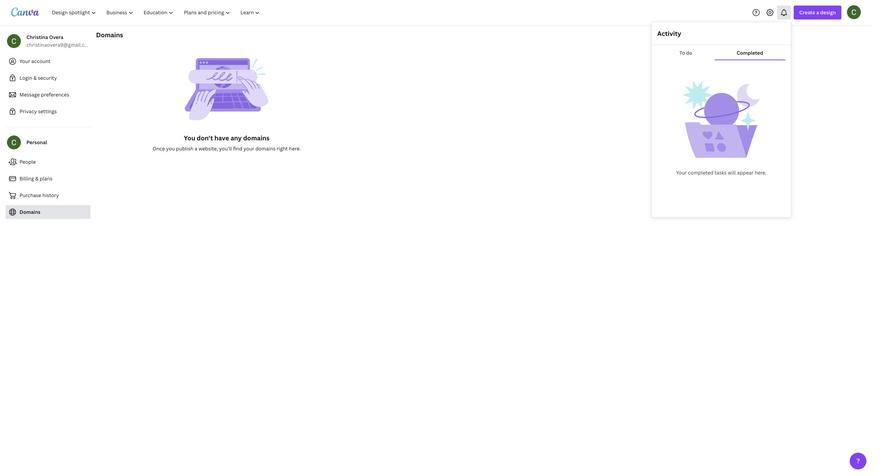Task type: vqa. For each thing, say whether or not it's contained in the screenshot.
the top Search SEARCH BOX
no



Task type: locate. For each thing, give the bounding box(es) containing it.
your account
[[20, 58, 51, 64]]

billing
[[20, 175, 34, 182]]

tasks
[[715, 169, 727, 176]]

login & security link
[[6, 71, 91, 85]]

0 vertical spatial here.
[[289, 145, 301, 152]]

a
[[817, 9, 819, 16], [195, 145, 197, 152]]

a picture of a folder opening up to show a planet, moon and stars. image
[[683, 81, 760, 158]]

& for billing
[[35, 175, 38, 182]]

domains right your at the top left of page
[[256, 145, 276, 152]]

message preferences link
[[6, 88, 91, 102]]

find
[[233, 145, 242, 152]]

0 vertical spatial domains
[[243, 134, 270, 142]]

login & security
[[20, 75, 57, 81]]

plans
[[40, 175, 52, 182]]

domains
[[96, 31, 123, 39], [20, 209, 40, 215]]

christina overa image
[[847, 5, 861, 19]]

0 vertical spatial &
[[33, 75, 37, 81]]

domains up your at the top left of page
[[243, 134, 270, 142]]

create a design button
[[794, 6, 842, 20]]

your left account
[[20, 58, 30, 64]]

your left completed
[[676, 169, 687, 176]]

account
[[31, 58, 51, 64]]

0 horizontal spatial domains
[[20, 209, 40, 215]]

login
[[20, 75, 32, 81]]

0 vertical spatial domains
[[96, 31, 123, 39]]

1 horizontal spatial here.
[[755, 169, 767, 176]]

purchase
[[20, 192, 41, 198]]

message
[[20, 91, 40, 98]]

you
[[166, 145, 175, 152]]

design
[[821, 9, 836, 16]]

history
[[42, 192, 59, 198]]

a left design
[[817, 9, 819, 16]]

0 horizontal spatial your
[[20, 58, 30, 64]]

domains
[[243, 134, 270, 142], [256, 145, 276, 152]]

a inside create a design dropdown button
[[817, 9, 819, 16]]

0 vertical spatial your
[[20, 58, 30, 64]]

1 horizontal spatial a
[[817, 9, 819, 16]]

1 vertical spatial domains
[[256, 145, 276, 152]]

your for your account
[[20, 58, 30, 64]]

here. right appear
[[755, 169, 767, 176]]

completed
[[688, 169, 714, 176]]

1 vertical spatial your
[[676, 169, 687, 176]]

1 horizontal spatial your
[[676, 169, 687, 176]]

1 vertical spatial a
[[195, 145, 197, 152]]

1 vertical spatial &
[[35, 175, 38, 182]]

here.
[[289, 145, 301, 152], [755, 169, 767, 176]]

do
[[686, 49, 693, 56]]

appear
[[737, 169, 754, 176]]

your completed tasks will appear here.
[[676, 169, 767, 176]]

website,
[[199, 145, 218, 152]]

once
[[153, 145, 165, 152]]

a right the publish
[[195, 145, 197, 152]]

1 vertical spatial here.
[[755, 169, 767, 176]]

&
[[33, 75, 37, 81], [35, 175, 38, 182]]

& right login
[[33, 75, 37, 81]]

here. right right
[[289, 145, 301, 152]]

your
[[20, 58, 30, 64], [676, 169, 687, 176]]

privacy
[[20, 108, 37, 115]]

privacy settings
[[20, 108, 57, 115]]

& left plans
[[35, 175, 38, 182]]

0 horizontal spatial a
[[195, 145, 197, 152]]

billing & plans
[[20, 175, 52, 182]]

0 horizontal spatial here.
[[289, 145, 301, 152]]

0 vertical spatial a
[[817, 9, 819, 16]]



Task type: describe. For each thing, give the bounding box(es) containing it.
domains link
[[6, 205, 91, 219]]

will
[[728, 169, 736, 176]]

people
[[20, 158, 36, 165]]

your
[[244, 145, 254, 152]]

purchase history link
[[6, 188, 91, 202]]

create
[[800, 9, 815, 16]]

people link
[[6, 155, 91, 169]]

your for your completed tasks will appear here.
[[676, 169, 687, 176]]

overa
[[49, 34, 63, 40]]

you don't have any domains once you publish a website, you'll find your domains right here.
[[153, 134, 301, 152]]

purchase history
[[20, 192, 59, 198]]

activity
[[657, 29, 681, 38]]

to do
[[680, 49, 693, 56]]

to
[[680, 49, 685, 56]]

settings
[[38, 108, 57, 115]]

christina overa christinaovera9@gmail.com
[[26, 34, 92, 48]]

message preferences
[[20, 91, 69, 98]]

your account link
[[6, 54, 91, 68]]

christinaovera9@gmail.com
[[26, 41, 92, 48]]

you
[[184, 134, 195, 142]]

any
[[231, 134, 242, 142]]

billing & plans link
[[6, 172, 91, 186]]

create a design
[[800, 9, 836, 16]]

& for login
[[33, 75, 37, 81]]

preferences
[[41, 91, 69, 98]]

privacy settings link
[[6, 104, 91, 118]]

1 vertical spatial domains
[[20, 209, 40, 215]]

right
[[277, 145, 288, 152]]

a inside you don't have any domains once you publish a website, you'll find your domains right here.
[[195, 145, 197, 152]]

don't
[[197, 134, 213, 142]]

personal
[[26, 139, 47, 146]]

security
[[38, 75, 57, 81]]

1 horizontal spatial domains
[[96, 31, 123, 39]]

top level navigation element
[[47, 6, 266, 20]]

have
[[215, 134, 229, 142]]

here. inside you don't have any domains once you publish a website, you'll find your domains right here.
[[289, 145, 301, 152]]

you'll
[[219, 145, 232, 152]]

publish
[[176, 145, 193, 152]]

christina
[[26, 34, 48, 40]]

completed button
[[715, 46, 786, 60]]

to do button
[[657, 46, 715, 60]]

completed
[[737, 49, 763, 56]]



